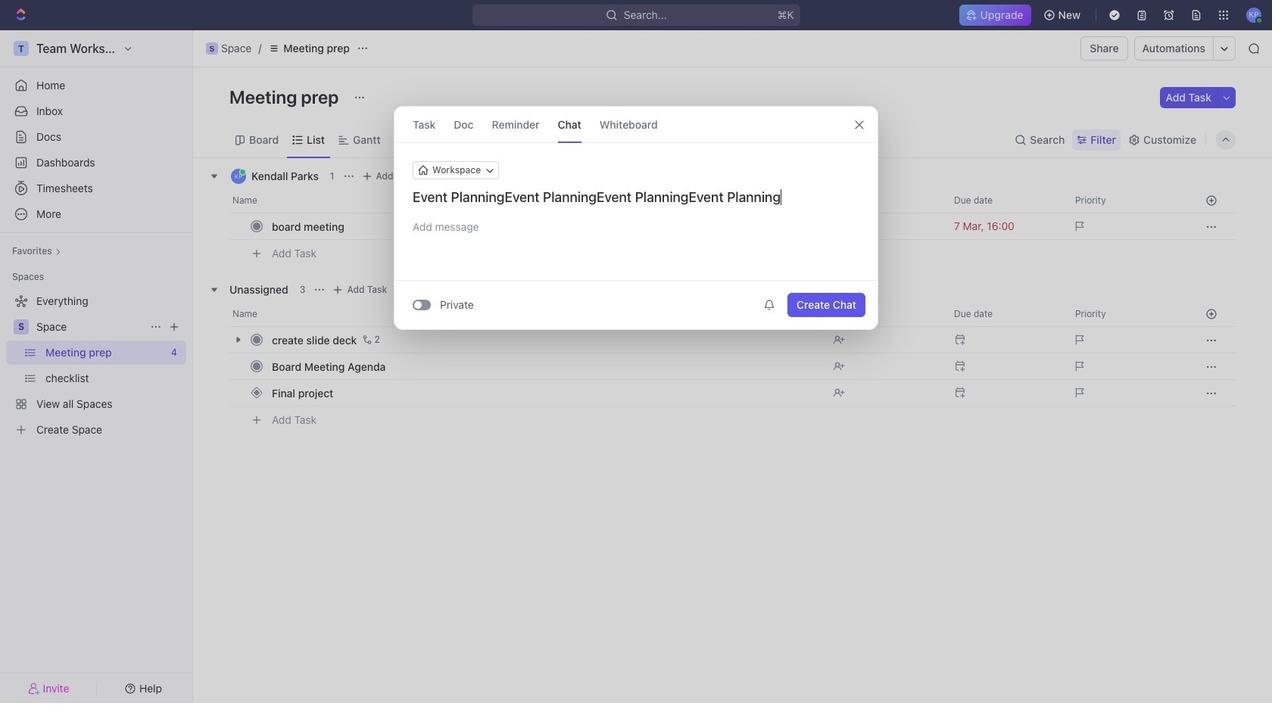 Task type: vqa. For each thing, say whether or not it's contained in the screenshot.
Subtasks
no



Task type: locate. For each thing, give the bounding box(es) containing it.
1 vertical spatial space, , element
[[14, 320, 29, 335]]

invite user image
[[28, 682, 40, 696]]

dialog
[[394, 106, 879, 330]]

space, , element
[[206, 42, 218, 55], [14, 320, 29, 335]]

0 horizontal spatial space, , element
[[14, 320, 29, 335]]

1 horizontal spatial space, , element
[[206, 42, 218, 55]]

0 vertical spatial space, , element
[[206, 42, 218, 55]]

sidebar navigation
[[0, 30, 193, 704]]



Task type: describe. For each thing, give the bounding box(es) containing it.
space, , element inside sidebar navigation
[[14, 320, 29, 335]]

Name this Chat... field
[[395, 189, 878, 207]]



